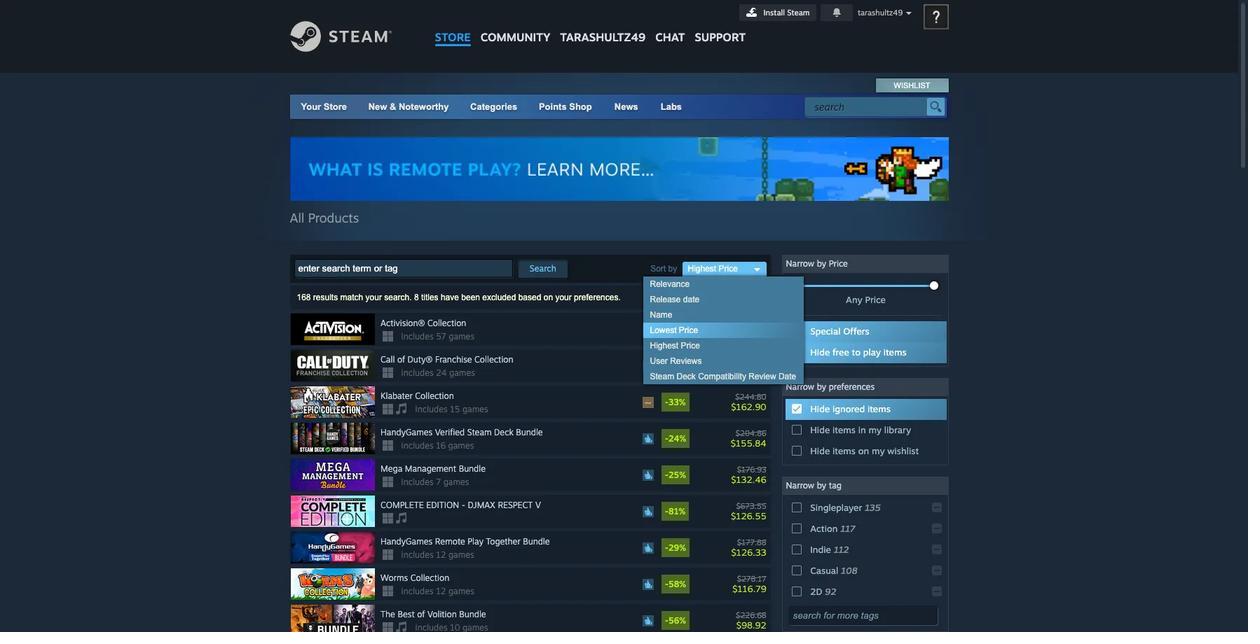 Task type: describe. For each thing, give the bounding box(es) containing it.
$204.86 $155.84
[[731, 429, 767, 449]]

djmax
[[468, 501, 496, 511]]

worms collection
[[381, 573, 449, 584]]

verified
[[435, 428, 465, 438]]

1 your from the left
[[366, 293, 382, 303]]

2 your from the left
[[555, 293, 572, 303]]

$226.68 $98.92
[[736, 611, 767, 631]]

55% for -55% $478.73
[[669, 361, 686, 372]]

price up any
[[829, 259, 848, 269]]

franchise
[[435, 355, 472, 365]]

the best of volition bundle
[[381, 610, 486, 620]]

wishlist
[[894, 81, 931, 90]]

- for $126.55
[[665, 507, 669, 517]]

$244.80 $162.90
[[731, 392, 767, 413]]

includes down the klabater collection in the bottom left of the page
[[415, 405, 448, 415]]

mega management bundle
[[381, 464, 486, 475]]

to
[[852, 347, 861, 358]]

includes 24 games
[[401, 368, 475, 379]]

-56%
[[665, 616, 686, 627]]

0 horizontal spatial of
[[397, 355, 405, 365]]

have
[[441, 293, 459, 303]]

includes 57 games
[[401, 332, 475, 342]]

narrow for any
[[786, 259, 815, 269]]

special
[[811, 326, 841, 337]]

includes 16 games
[[401, 441, 474, 451]]

your store
[[301, 102, 347, 112]]

games for $126.33
[[449, 550, 474, 561]]

$162.90
[[731, 401, 767, 413]]

$126.55
[[731, 511, 767, 522]]

tarashultz49 link
[[555, 0, 651, 51]]

-29%
[[665, 543, 686, 554]]

respect
[[498, 501, 533, 511]]

install steam link
[[739, 4, 816, 21]]

worms
[[381, 573, 408, 584]]

collection for $430.46
[[428, 318, 466, 329]]

0 vertical spatial highest price link
[[682, 262, 767, 277]]

games for $132.46
[[443, 477, 469, 488]]

-25%
[[665, 470, 686, 481]]

my for in
[[869, 425, 882, 436]]

complete edition - djmax respect v
[[381, 501, 541, 511]]

relevance release date name lowest price highest price user reviews steam deck compatibility review date
[[650, 280, 796, 382]]

hide for hide items in my library
[[811, 425, 830, 436]]

1 horizontal spatial tarashultz49
[[858, 8, 903, 18]]

collection for $162.90
[[415, 391, 454, 402]]

results
[[313, 293, 338, 303]]

1 horizontal spatial on
[[859, 446, 869, 457]]

12 for $116.79
[[436, 587, 446, 597]]

install
[[764, 8, 785, 18]]

$673.55 $126.55
[[731, 502, 767, 522]]

- for $98.92
[[665, 616, 669, 627]]

complete
[[381, 501, 424, 511]]

58%
[[669, 580, 686, 590]]

- for $155.84
[[665, 434, 669, 444]]

narrow by price
[[786, 259, 848, 269]]

compatibility
[[698, 372, 746, 382]]

by for narrow by tag
[[817, 481, 827, 491]]

games down franchise in the bottom of the page
[[449, 368, 475, 379]]

items up hide items in my library
[[868, 404, 891, 415]]

$430.46
[[730, 328, 767, 340]]

168
[[297, 293, 311, 303]]

hide free to play items
[[811, 347, 907, 358]]

shop
[[569, 102, 592, 112]]

relevance
[[650, 280, 690, 290]]

new
[[368, 102, 387, 112]]

$226.68
[[736, 611, 767, 621]]

review
[[749, 372, 776, 382]]

includes for $155.84
[[401, 441, 434, 451]]

hide for hide ignored items
[[811, 404, 830, 415]]

narrow for hide
[[786, 382, 815, 393]]

0 vertical spatial highest
[[688, 264, 717, 274]]

hide for hide items on my wishlist
[[811, 446, 830, 457]]

price right any
[[865, 294, 886, 306]]

- inside -55% $478.73
[[665, 361, 669, 372]]

community link
[[476, 0, 555, 51]]

remote
[[435, 537, 465, 548]]

168 results match your search. 8 titles have been excluded based on your preferences.
[[297, 293, 621, 303]]

collection right franchise in the bottom of the page
[[475, 355, 514, 365]]

games for $430.46
[[449, 332, 475, 342]]

name
[[650, 311, 673, 320]]

games for $155.84
[[448, 441, 474, 451]]

- for $162.90
[[665, 398, 669, 408]]

hide ignored items
[[811, 404, 891, 415]]

search
[[530, 264, 556, 274]]

112
[[834, 545, 849, 556]]

bundle for $98.92
[[459, 610, 486, 620]]

117
[[841, 524, 855, 535]]

55% for -55%
[[669, 325, 686, 335]]

$176.93
[[737, 465, 767, 475]]

date
[[683, 295, 700, 305]]

7
[[436, 477, 441, 488]]

- for $430.46
[[665, 325, 669, 335]]

search button
[[519, 260, 568, 278]]

in
[[859, 425, 866, 436]]

games for $116.79
[[449, 587, 474, 597]]

my for on
[[872, 446, 885, 457]]

call
[[381, 355, 395, 365]]

items down hide items in my library
[[833, 446, 856, 457]]

by for sort by
[[668, 264, 677, 274]]

by for narrow by price
[[817, 259, 827, 269]]

highest price
[[688, 264, 738, 274]]

date
[[779, 372, 796, 382]]

sort by
[[651, 264, 677, 274]]

search text field
[[815, 98, 924, 116]]

any price
[[846, 294, 886, 306]]

free
[[833, 347, 849, 358]]

store
[[324, 102, 347, 112]]

best
[[398, 610, 415, 620]]

activision®
[[381, 318, 425, 329]]

all
[[290, 210, 305, 226]]

call of duty® franchise collection
[[381, 355, 514, 365]]

hide for hide free to play items
[[811, 347, 830, 358]]

92
[[825, 587, 837, 598]]

search.
[[384, 293, 412, 303]]

casual 108
[[811, 566, 858, 577]]

edition
[[426, 501, 459, 511]]

16
[[436, 441, 446, 451]]

user reviews link
[[643, 354, 804, 369]]

$177.88 $126.33
[[732, 538, 767, 558]]



Task type: locate. For each thing, give the bounding box(es) containing it.
based
[[518, 293, 541, 303]]

store link
[[430, 0, 476, 51]]

&
[[390, 102, 396, 112]]

2 vertical spatial narrow
[[786, 481, 815, 491]]

collection for $116.79
[[411, 573, 449, 584]]

0 vertical spatial includes 12 games
[[401, 550, 474, 561]]

1 horizontal spatial highest
[[688, 264, 717, 274]]

games right 7
[[443, 477, 469, 488]]

None text field
[[294, 259, 513, 278]]

0 horizontal spatial tarashultz49
[[560, 30, 646, 44]]

- down name
[[665, 325, 669, 335]]

- left reviews
[[665, 361, 669, 372]]

2 hide from the top
[[811, 404, 830, 415]]

by right sort
[[668, 264, 677, 274]]

handygames
[[381, 428, 433, 438], [381, 537, 433, 548]]

price up reviews
[[681, 341, 700, 351]]

action 117
[[811, 524, 855, 535]]

2 55% from the top
[[669, 361, 686, 372]]

55% right the user
[[669, 361, 686, 372]]

handygames down complete
[[381, 537, 433, 548]]

includes down duty®
[[401, 368, 434, 379]]

$98.92
[[736, 620, 767, 631]]

highest down lowest
[[650, 341, 679, 351]]

1 vertical spatial includes 12 games
[[401, 587, 474, 597]]

items right play
[[884, 347, 907, 358]]

deck down reviews
[[677, 372, 696, 382]]

highest price link up release date "link"
[[682, 262, 767, 277]]

0 vertical spatial my
[[869, 425, 882, 436]]

points shop link
[[528, 95, 603, 119]]

play
[[468, 537, 484, 548]]

price up relevance link
[[719, 264, 738, 274]]

1 includes 12 games from the top
[[401, 550, 474, 561]]

steam right verified
[[467, 428, 492, 438]]

1 narrow from the top
[[786, 259, 815, 269]]

55% down name
[[669, 325, 686, 335]]

- for $126.33
[[665, 543, 669, 554]]

8
[[414, 293, 419, 303]]

0 horizontal spatial your
[[366, 293, 382, 303]]

- down the -58%
[[665, 616, 669, 627]]

0 horizontal spatial steam
[[467, 428, 492, 438]]

labs link
[[650, 95, 693, 119]]

new & noteworthy link
[[368, 102, 449, 112]]

of right call
[[397, 355, 405, 365]]

includes for $126.33
[[401, 550, 434, 561]]

handygames remote play together bundle
[[381, 537, 550, 548]]

install steam
[[764, 8, 810, 18]]

your
[[301, 102, 321, 112]]

activision® collection
[[381, 318, 466, 329]]

hide
[[811, 347, 830, 358], [811, 404, 830, 415], [811, 425, 830, 436], [811, 446, 830, 457]]

- up -29%
[[665, 507, 669, 517]]

includes down the 'worms collection'
[[401, 587, 434, 597]]

narrow by tag
[[786, 481, 842, 491]]

collection up 57
[[428, 318, 466, 329]]

0 vertical spatial 12
[[436, 550, 446, 561]]

steam down the user
[[650, 372, 674, 382]]

includes 12 games down "remote"
[[401, 550, 474, 561]]

None text field
[[789, 607, 938, 626]]

0 vertical spatial steam
[[787, 8, 810, 18]]

support link
[[690, 0, 751, 48]]

together
[[486, 537, 521, 548]]

store
[[435, 30, 471, 44]]

1 vertical spatial tarashultz49
[[560, 30, 646, 44]]

- down -81%
[[665, 543, 669, 554]]

reviews
[[670, 357, 702, 367]]

includes 12 games for $126.33
[[401, 550, 474, 561]]

$478.73
[[731, 365, 767, 376]]

3 narrow from the top
[[786, 481, 815, 491]]

includes down activision® collection
[[401, 332, 434, 342]]

- up -81%
[[665, 470, 669, 481]]

-55%
[[665, 325, 686, 335]]

1 vertical spatial deck
[[494, 428, 514, 438]]

0 vertical spatial narrow
[[786, 259, 815, 269]]

12 for $126.33
[[436, 550, 446, 561]]

by left preferences
[[817, 382, 827, 393]]

games down handygames verified steam deck bundle
[[448, 441, 474, 451]]

preferences.
[[574, 293, 621, 303]]

$126.33
[[732, 547, 767, 558]]

25%
[[669, 470, 686, 481]]

the
[[381, 610, 395, 620]]

your right match
[[366, 293, 382, 303]]

hide up narrow by tag
[[811, 446, 830, 457]]

2 vertical spatial steam
[[467, 428, 492, 438]]

-58%
[[665, 580, 686, 590]]

narrow by preferences
[[786, 382, 875, 393]]

$177.88
[[737, 538, 767, 548]]

on right based
[[544, 293, 553, 303]]

1 horizontal spatial your
[[555, 293, 572, 303]]

handygames for $155.84
[[381, 428, 433, 438]]

excluded
[[482, 293, 516, 303]]

- left djmax
[[462, 501, 466, 511]]

includes down management
[[401, 477, 434, 488]]

price right lowest
[[679, 326, 698, 336]]

hide down hide ignored items
[[811, 425, 830, 436]]

wishlist
[[888, 446, 919, 457]]

lowest
[[650, 326, 677, 336]]

2 horizontal spatial steam
[[787, 8, 810, 18]]

12 up volition
[[436, 587, 446, 597]]

-55% $478.73
[[665, 361, 767, 376]]

4 hide from the top
[[811, 446, 830, 457]]

1 vertical spatial highest price link
[[643, 339, 804, 354]]

name link
[[643, 308, 804, 323]]

my left wishlist
[[872, 446, 885, 457]]

1 55% from the top
[[669, 325, 686, 335]]

chat link
[[651, 0, 690, 48]]

hide items in my library
[[811, 425, 911, 436]]

handygames for $126.33
[[381, 537, 433, 548]]

steam deck compatibility review date link
[[643, 369, 804, 385]]

0 horizontal spatial on
[[544, 293, 553, 303]]

1 vertical spatial highest
[[650, 341, 679, 351]]

56%
[[669, 616, 686, 627]]

includes left 16
[[401, 441, 434, 451]]

bundle for $126.33
[[523, 537, 550, 548]]

of right 'best'
[[417, 610, 425, 620]]

titles
[[421, 293, 439, 303]]

2 narrow from the top
[[786, 382, 815, 393]]

0 vertical spatial of
[[397, 355, 405, 365]]

includes for $116.79
[[401, 587, 434, 597]]

highest inside relevance release date name lowest price highest price user reviews steam deck compatibility review date
[[650, 341, 679, 351]]

1 vertical spatial on
[[859, 446, 869, 457]]

33%
[[669, 398, 686, 408]]

includes 7 games
[[401, 477, 469, 488]]

deck inside relevance release date name lowest price highest price user reviews steam deck compatibility review date
[[677, 372, 696, 382]]

1 vertical spatial steam
[[650, 372, 674, 382]]

lowest price link
[[643, 323, 804, 339]]

handygames verified steam deck bundle
[[381, 428, 543, 438]]

1 vertical spatial of
[[417, 610, 425, 620]]

0 horizontal spatial deck
[[494, 428, 514, 438]]

management
[[405, 464, 456, 475]]

1 vertical spatial 12
[[436, 587, 446, 597]]

$960.47 $430.46
[[730, 319, 767, 340]]

2 handygames from the top
[[381, 537, 433, 548]]

by for narrow by preferences
[[817, 382, 827, 393]]

community
[[481, 30, 551, 44]]

1 horizontal spatial of
[[417, 610, 425, 620]]

-
[[665, 325, 669, 335], [665, 361, 669, 372], [665, 398, 669, 408], [665, 434, 669, 444], [665, 470, 669, 481], [462, 501, 466, 511], [665, 507, 669, 517], [665, 543, 669, 554], [665, 580, 669, 590], [665, 616, 669, 627]]

collection up includes 15 games
[[415, 391, 454, 402]]

my right in
[[869, 425, 882, 436]]

55% inside -55% $478.73
[[669, 361, 686, 372]]

12
[[436, 550, 446, 561], [436, 587, 446, 597]]

by left tag
[[817, 481, 827, 491]]

steam inside relevance release date name lowest price highest price user reviews steam deck compatibility review date
[[650, 372, 674, 382]]

includes 12 games up volition
[[401, 587, 474, 597]]

- for $132.46
[[665, 470, 669, 481]]

135
[[865, 503, 881, 514]]

v
[[535, 501, 541, 511]]

your store link
[[301, 102, 347, 112]]

0 vertical spatial handygames
[[381, 428, 433, 438]]

games right 57
[[449, 332, 475, 342]]

highest price link
[[682, 262, 767, 277], [643, 339, 804, 354]]

0 vertical spatial deck
[[677, 372, 696, 382]]

$278.17
[[737, 575, 767, 584]]

handygames up includes 16 games
[[381, 428, 433, 438]]

on down in
[[859, 446, 869, 457]]

match
[[340, 293, 363, 303]]

items
[[884, 347, 907, 358], [868, 404, 891, 415], [833, 425, 856, 436], [833, 446, 856, 457]]

sort
[[651, 264, 666, 274]]

games right 15
[[463, 405, 488, 415]]

items left in
[[833, 425, 856, 436]]

games up volition
[[449, 587, 474, 597]]

library
[[884, 425, 911, 436]]

duty®
[[408, 355, 433, 365]]

steam right install
[[787, 8, 810, 18]]

24
[[436, 368, 447, 379]]

- for $116.79
[[665, 580, 669, 590]]

1 12 from the top
[[436, 550, 446, 561]]

0 vertical spatial tarashultz49
[[858, 8, 903, 18]]

0 vertical spatial on
[[544, 293, 553, 303]]

your right based
[[555, 293, 572, 303]]

1 horizontal spatial steam
[[650, 372, 674, 382]]

mega
[[381, 464, 403, 475]]

games down handygames remote play together bundle at the bottom left of the page
[[449, 550, 474, 561]]

- down -29%
[[665, 580, 669, 590]]

1 horizontal spatial deck
[[677, 372, 696, 382]]

hide left free
[[811, 347, 830, 358]]

special offers
[[811, 326, 870, 337]]

12 down "remote"
[[436, 550, 446, 561]]

highest price link up -55% $478.73
[[643, 339, 804, 354]]

by up special
[[817, 259, 827, 269]]

1 handygames from the top
[[381, 428, 433, 438]]

singleplayer 135
[[811, 503, 881, 514]]

0 horizontal spatial highest
[[650, 341, 679, 351]]

$204.86
[[736, 429, 767, 439]]

includes for $132.46
[[401, 477, 434, 488]]

$960.47
[[736, 319, 767, 329]]

1 vertical spatial handygames
[[381, 537, 433, 548]]

collection right worms
[[411, 573, 449, 584]]

$244.80
[[736, 392, 767, 402]]

0 vertical spatial 55%
[[669, 325, 686, 335]]

hide down narrow by preferences
[[811, 404, 830, 415]]

1 vertical spatial narrow
[[786, 382, 815, 393]]

deck right verified
[[494, 428, 514, 438]]

noteworthy
[[399, 102, 449, 112]]

1 hide from the top
[[811, 347, 830, 358]]

ignored
[[833, 404, 865, 415]]

bundle for $155.84
[[516, 428, 543, 438]]

includes up the 'worms collection'
[[401, 550, 434, 561]]

new & noteworthy
[[368, 102, 449, 112]]

- up -24%
[[665, 398, 669, 408]]

2 12 from the top
[[436, 587, 446, 597]]

release
[[650, 295, 681, 305]]

3 hide from the top
[[811, 425, 830, 436]]

highest up relevance link
[[688, 264, 717, 274]]

points shop
[[539, 102, 592, 112]]

1 vertical spatial my
[[872, 446, 885, 457]]

2 includes 12 games from the top
[[401, 587, 474, 597]]

includes 12 games for $116.79
[[401, 587, 474, 597]]

2d 92
[[811, 587, 837, 598]]

- down -33%
[[665, 434, 669, 444]]

includes for $430.46
[[401, 332, 434, 342]]

$155.84
[[731, 438, 767, 449]]

relevance link
[[643, 277, 804, 292]]

55%
[[669, 325, 686, 335], [669, 361, 686, 372]]

1 vertical spatial 55%
[[669, 361, 686, 372]]



Task type: vqa. For each thing, say whether or not it's contained in the screenshot.


